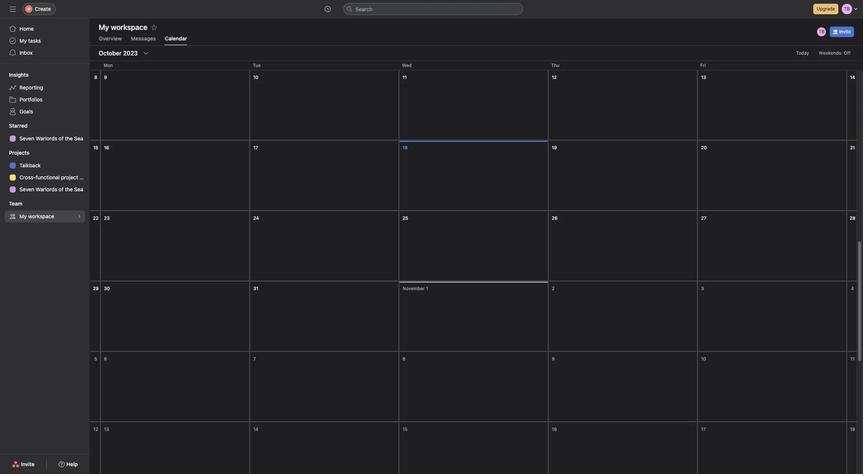 Task type: locate. For each thing, give the bounding box(es) containing it.
0 horizontal spatial 11
[[403, 75, 407, 80]]

goals
[[19, 108, 33, 115]]

projects button
[[0, 149, 29, 157]]

my down team
[[19, 213, 27, 219]]

seven warlords of the sea down cross-functional project plan
[[19, 186, 83, 192]]

1 horizontal spatial 17
[[702, 427, 707, 432]]

0 vertical spatial seven
[[19, 135, 34, 142]]

0 vertical spatial warlords
[[36, 135, 57, 142]]

21
[[851, 145, 856, 151]]

1 vertical spatial 8
[[403, 356, 406, 362]]

portfolios link
[[4, 94, 85, 106]]

1 vertical spatial of
[[59, 186, 64, 192]]

my for my workspace
[[19, 213, 27, 219]]

28
[[851, 215, 856, 221]]

wed
[[402, 63, 412, 68]]

0 vertical spatial 18
[[403, 145, 408, 151]]

the down project
[[65, 186, 73, 192]]

messages
[[131, 35, 156, 42]]

of down goals link in the top left of the page
[[59, 135, 64, 142]]

1 horizontal spatial 12
[[552, 75, 557, 80]]

my inside global element
[[19, 37, 27, 44]]

0 vertical spatial 8
[[94, 75, 97, 80]]

1 vertical spatial invite
[[21, 461, 35, 467]]

warlords
[[36, 135, 57, 142], [36, 186, 57, 192]]

12
[[552, 75, 557, 80], [93, 427, 98, 432]]

pick month image
[[143, 50, 149, 56]]

help
[[66, 461, 78, 467]]

1
[[426, 286, 429, 291]]

seven warlords of the sea link up talkback link
[[4, 133, 85, 145]]

see details, my workspace image
[[77, 214, 82, 219]]

0 horizontal spatial invite
[[21, 461, 35, 467]]

0 vertical spatial invite
[[840, 29, 852, 34]]

weekends: off
[[820, 50, 852, 56]]

1 vertical spatial 17
[[702, 427, 707, 432]]

1 the from the top
[[65, 135, 73, 142]]

4
[[852, 286, 855, 291]]

0 horizontal spatial 9
[[104, 75, 107, 80]]

0 vertical spatial the
[[65, 135, 73, 142]]

0 vertical spatial seven warlords of the sea link
[[4, 133, 85, 145]]

talkback link
[[4, 160, 85, 172]]

1 vertical spatial 9
[[552, 356, 555, 362]]

17
[[254, 145, 258, 151], [702, 427, 707, 432]]

1 warlords from the top
[[36, 135, 57, 142]]

0 vertical spatial 16
[[104, 145, 109, 151]]

seven
[[19, 135, 34, 142], [19, 186, 34, 192]]

seven warlords of the sea
[[19, 135, 83, 142], [19, 186, 83, 192]]

team button
[[0, 200, 22, 207]]

goals link
[[4, 106, 85, 118]]

the inside projects element
[[65, 186, 73, 192]]

2 the from the top
[[65, 186, 73, 192]]

27
[[702, 215, 707, 221]]

reporting
[[19, 84, 43, 91]]

0 vertical spatial 15
[[93, 145, 98, 151]]

0 horizontal spatial 16
[[104, 145, 109, 151]]

0 vertical spatial 14
[[851, 75, 856, 80]]

1 seven from the top
[[19, 135, 34, 142]]

0 horizontal spatial 15
[[93, 145, 98, 151]]

0 horizontal spatial 14
[[254, 427, 259, 432]]

2 seven warlords of the sea from the top
[[19, 186, 83, 192]]

seven warlords of the sea down goals link in the top left of the page
[[19, 135, 83, 142]]

1 vertical spatial warlords
[[36, 186, 57, 192]]

Search tasks, projects, and more text field
[[344, 3, 523, 15]]

1 vertical spatial 16
[[552, 427, 557, 432]]

14
[[851, 75, 856, 80], [254, 427, 259, 432]]

add to starred image
[[151, 24, 157, 30]]

1 horizontal spatial invite button
[[831, 27, 855, 37]]

9
[[104, 75, 107, 80], [552, 356, 555, 362]]

my inside 'teams' element
[[19, 213, 27, 219]]

1 vertical spatial 13
[[104, 427, 109, 432]]

0 vertical spatial 9
[[104, 75, 107, 80]]

my left tasks on the left top
[[19, 37, 27, 44]]

home link
[[4, 23, 85, 35]]

1 seven warlords of the sea link from the top
[[4, 133, 85, 145]]

warlords down goals link in the top left of the page
[[36, 135, 57, 142]]

1 vertical spatial sea
[[74, 186, 83, 192]]

2 of from the top
[[59, 186, 64, 192]]

starred
[[9, 122, 27, 129]]

plan
[[80, 174, 90, 181]]

help button
[[54, 458, 83, 471]]

insights
[[9, 72, 29, 78]]

1 vertical spatial the
[[65, 186, 73, 192]]

warlords down cross-functional project plan link
[[36, 186, 57, 192]]

2 sea from the top
[[74, 186, 83, 192]]

mon
[[104, 63, 113, 68]]

30
[[104, 286, 110, 291]]

1 horizontal spatial 16
[[552, 427, 557, 432]]

1 horizontal spatial invite
[[840, 29, 852, 34]]

1 vertical spatial seven
[[19, 186, 34, 192]]

0 horizontal spatial invite button
[[7, 458, 39, 471]]

seven inside starred element
[[19, 135, 34, 142]]

0 vertical spatial my
[[19, 37, 27, 44]]

23
[[104, 215, 110, 221]]

my for my tasks
[[19, 37, 27, 44]]

talkback
[[19, 162, 41, 169]]

insights button
[[0, 71, 29, 79]]

the down goals link in the top left of the page
[[65, 135, 73, 142]]

invite button
[[831, 27, 855, 37], [7, 458, 39, 471]]

0 vertical spatial seven warlords of the sea
[[19, 135, 83, 142]]

portfolios
[[19, 96, 43, 103]]

1 vertical spatial 14
[[254, 427, 259, 432]]

messages button
[[131, 35, 156, 45]]

1 of from the top
[[59, 135, 64, 142]]

13
[[702, 75, 707, 80], [104, 427, 109, 432]]

1 sea from the top
[[74, 135, 83, 142]]

project
[[61, 174, 78, 181]]

0 horizontal spatial 10
[[254, 75, 259, 80]]

seven warlords of the sea inside projects element
[[19, 186, 83, 192]]

invite
[[840, 29, 852, 34], [21, 461, 35, 467]]

the inside starred element
[[65, 135, 73, 142]]

10
[[254, 75, 259, 80], [702, 356, 707, 362]]

0 horizontal spatial 8
[[94, 75, 97, 80]]

2 seven from the top
[[19, 186, 34, 192]]

1 horizontal spatial 14
[[851, 75, 856, 80]]

create
[[35, 6, 51, 12]]

seven down starred
[[19, 135, 34, 142]]

seven warlords of the sea link
[[4, 133, 85, 145], [4, 183, 85, 195]]

tasks
[[28, 37, 41, 44]]

of down cross-functional project plan
[[59, 186, 64, 192]]

sea
[[74, 135, 83, 142], [74, 186, 83, 192]]

projects
[[9, 149, 29, 156]]

18
[[403, 145, 408, 151], [851, 427, 856, 432]]

invite for the bottom invite 'button'
[[21, 461, 35, 467]]

1 seven warlords of the sea from the top
[[19, 135, 83, 142]]

upgrade
[[818, 6, 836, 12]]

15
[[93, 145, 98, 151], [403, 427, 408, 432]]

2
[[552, 286, 555, 291]]

of
[[59, 135, 64, 142], [59, 186, 64, 192]]

1 vertical spatial my
[[19, 213, 27, 219]]

calendar
[[165, 35, 187, 42]]

weekends:
[[820, 50, 843, 56]]

1 vertical spatial 15
[[403, 427, 408, 432]]

november 1
[[403, 286, 429, 291]]

16
[[104, 145, 109, 151], [552, 427, 557, 432]]

1 vertical spatial 10
[[702, 356, 707, 362]]

1 vertical spatial 12
[[93, 427, 98, 432]]

1 vertical spatial 11
[[851, 356, 856, 362]]

1 horizontal spatial 9
[[552, 356, 555, 362]]

1 vertical spatial seven warlords of the sea link
[[4, 183, 85, 195]]

1 horizontal spatial 18
[[851, 427, 856, 432]]

seven warlords of the sea link down functional
[[4, 183, 85, 195]]

1 vertical spatial invite button
[[7, 458, 39, 471]]

0 vertical spatial of
[[59, 135, 64, 142]]

0 vertical spatial 17
[[254, 145, 258, 151]]

teams element
[[0, 197, 90, 224]]

1 my from the top
[[19, 37, 27, 44]]

my
[[19, 37, 27, 44], [19, 213, 27, 219]]

1 horizontal spatial 13
[[702, 75, 707, 80]]

weekends: off button
[[816, 48, 855, 58]]

0 vertical spatial 10
[[254, 75, 259, 80]]

11
[[403, 75, 407, 80], [851, 356, 856, 362]]

2 my from the top
[[19, 213, 27, 219]]

8
[[94, 75, 97, 80], [403, 356, 406, 362]]

1 vertical spatial seven warlords of the sea
[[19, 186, 83, 192]]

the
[[65, 135, 73, 142], [65, 186, 73, 192]]

2 warlords from the top
[[36, 186, 57, 192]]

3
[[702, 286, 705, 291]]

seven down cross-
[[19, 186, 34, 192]]

0 horizontal spatial 12
[[93, 427, 98, 432]]

global element
[[0, 18, 90, 63]]

0 vertical spatial 12
[[552, 75, 557, 80]]

0 vertical spatial sea
[[74, 135, 83, 142]]

workspace
[[28, 213, 54, 219]]

sea inside starred element
[[74, 135, 83, 142]]

my tasks link
[[4, 35, 85, 47]]

0 horizontal spatial 17
[[254, 145, 258, 151]]

thu
[[552, 63, 560, 68]]



Task type: describe. For each thing, give the bounding box(es) containing it.
october 2023
[[99, 50, 138, 57]]

starred element
[[0, 119, 90, 146]]

0 vertical spatial 11
[[403, 75, 407, 80]]

tb
[[820, 29, 825, 34]]

invite for the topmost invite 'button'
[[840, 29, 852, 34]]

cross-functional project plan
[[19, 174, 90, 181]]

0 horizontal spatial 18
[[403, 145, 408, 151]]

1 horizontal spatial 10
[[702, 356, 707, 362]]

1 horizontal spatial 11
[[851, 356, 856, 362]]

reporting link
[[4, 82, 85, 94]]

my workspace
[[99, 23, 148, 31]]

seven inside projects element
[[19, 186, 34, 192]]

26
[[552, 215, 558, 221]]

my workspace
[[19, 213, 54, 219]]

6
[[104, 356, 107, 362]]

starred button
[[0, 122, 27, 130]]

tue
[[253, 63, 261, 68]]

7
[[254, 356, 256, 362]]

calendar button
[[165, 35, 187, 45]]

cross-
[[19, 174, 36, 181]]

of inside projects element
[[59, 186, 64, 192]]

5
[[94, 356, 97, 362]]

seven warlords of the sea link inside starred element
[[4, 133, 85, 145]]

functional
[[36, 174, 60, 181]]

off
[[845, 50, 852, 56]]

0 vertical spatial invite button
[[831, 27, 855, 37]]

0 horizontal spatial 13
[[104, 427, 109, 432]]

my tasks
[[19, 37, 41, 44]]

team
[[9, 200, 22, 207]]

22
[[93, 215, 99, 221]]

seven warlords of the sea inside starred element
[[19, 135, 83, 142]]

0 vertical spatial 13
[[702, 75, 707, 80]]

24
[[254, 215, 259, 221]]

19
[[552, 145, 557, 151]]

today
[[797, 50, 810, 56]]

home
[[19, 25, 34, 32]]

cross-functional project plan link
[[4, 172, 90, 183]]

1 horizontal spatial 8
[[403, 356, 406, 362]]

insights element
[[0, 68, 90, 119]]

29
[[93, 286, 99, 291]]

hide sidebar image
[[10, 6, 16, 12]]

fri
[[701, 63, 707, 68]]

1 horizontal spatial 15
[[403, 427, 408, 432]]

1 vertical spatial 18
[[851, 427, 856, 432]]

my workspace link
[[4, 210, 85, 222]]

inbox
[[19, 49, 33, 56]]

inbox link
[[4, 47, 85, 59]]

create button
[[22, 3, 56, 15]]

warlords inside projects element
[[36, 186, 57, 192]]

overview
[[99, 35, 122, 42]]

25
[[403, 215, 409, 221]]

projects element
[[0, 146, 90, 197]]

31
[[254, 286, 259, 291]]

2 seven warlords of the sea link from the top
[[4, 183, 85, 195]]

overview button
[[99, 35, 122, 45]]

november
[[403, 286, 425, 291]]

today button
[[794, 48, 813, 58]]

sea inside projects element
[[74, 186, 83, 192]]

warlords inside starred element
[[36, 135, 57, 142]]

of inside starred element
[[59, 135, 64, 142]]

history image
[[325, 6, 331, 12]]

upgrade button
[[814, 4, 839, 14]]

20
[[702, 145, 707, 151]]



Task type: vqa. For each thing, say whether or not it's contained in the screenshot.
"info"
no



